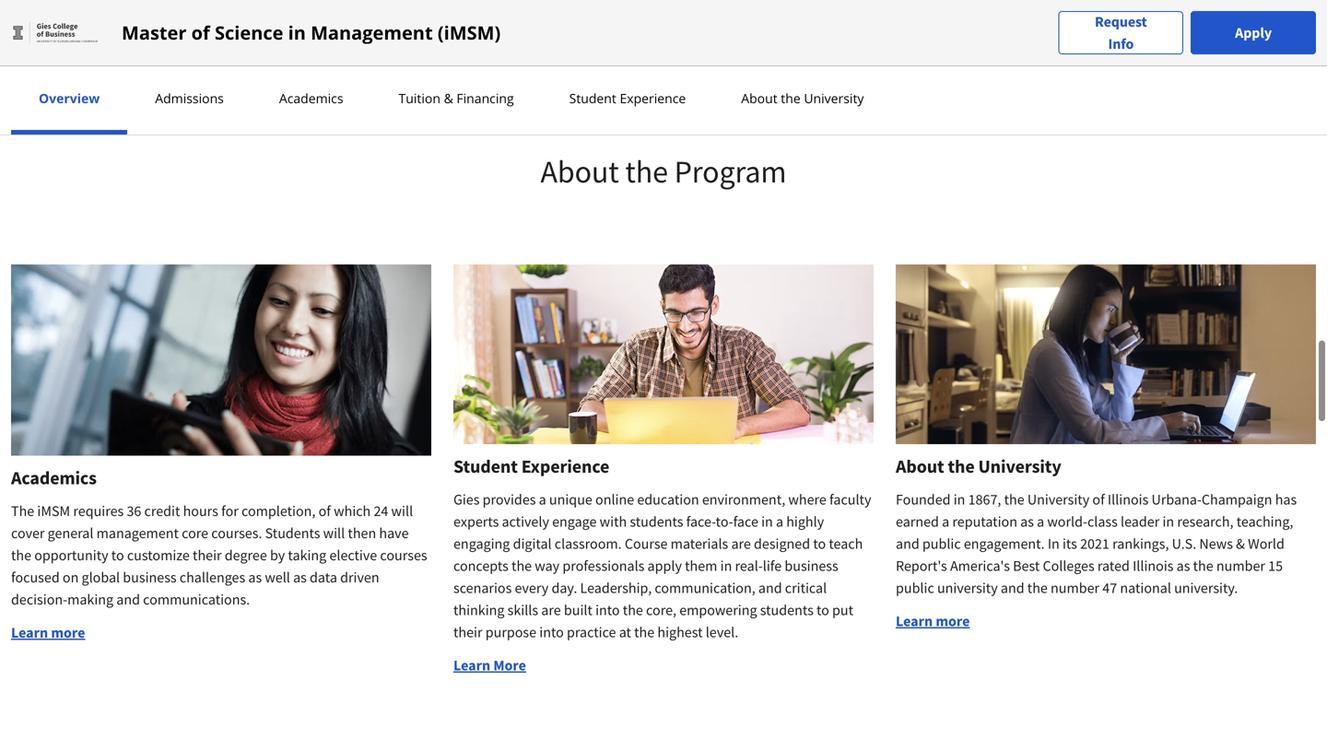 Task type: locate. For each thing, give the bounding box(es) containing it.
1 horizontal spatial will
[[391, 502, 413, 521]]

their up challenges
[[193, 546, 222, 565]]

about up the program
[[742, 89, 778, 107]]

1 horizontal spatial learn
[[454, 656, 491, 675]]

way
[[535, 557, 560, 575]]

report's
[[896, 557, 948, 575]]

to inside the imsm requires 36 credit hours for completion, of which 24 will cover general management core courses. students will then have the opportunity to customize their degree by taking elective courses focused on global business challenges as well as data driven decision-making and communications.
[[111, 546, 124, 565]]

founded
[[896, 490, 951, 509]]

0 vertical spatial student
[[569, 89, 617, 107]]

more
[[494, 656, 526, 675]]

are down "day." at the bottom of the page
[[542, 601, 561, 619]]

day.
[[552, 579, 577, 597]]

0 horizontal spatial learn more
[[11, 624, 85, 642]]

learn more for about the university
[[896, 612, 970, 631]]

0 vertical spatial are
[[732, 535, 751, 553]]

face-
[[687, 513, 716, 531]]

1 horizontal spatial about the university
[[896, 455, 1062, 478]]

0 horizontal spatial student
[[454, 455, 518, 478]]

public up report's
[[923, 535, 961, 553]]

illinois up leader
[[1108, 490, 1149, 509]]

0 horizontal spatial business
[[123, 569, 177, 587]]

their down thinking
[[454, 623, 483, 642]]

thinking
[[454, 601, 505, 619]]

learn down the decision-
[[11, 624, 48, 642]]

0 vertical spatial academics
[[279, 89, 343, 107]]

learn down report's
[[896, 612, 933, 631]]

1 horizontal spatial their
[[454, 623, 483, 642]]

rankings,
[[1113, 535, 1170, 553]]

0 vertical spatial will
[[391, 502, 413, 521]]

as right well
[[293, 569, 307, 587]]

by
[[270, 546, 285, 565]]

of left which
[[319, 502, 331, 521]]

1 horizontal spatial more
[[936, 612, 970, 631]]

a up designed
[[776, 513, 784, 531]]

driven
[[340, 569, 379, 587]]

2 vertical spatial about
[[896, 455, 945, 478]]

& right tuition
[[444, 89, 453, 107]]

students up course
[[630, 513, 684, 531]]

business down customize
[[123, 569, 177, 587]]

and inside the imsm requires 36 credit hours for completion, of which 24 will cover general management core courses. students will then have the opportunity to customize their degree by taking elective courses focused on global business challenges as well as data driven decision-making and communications.
[[116, 591, 140, 609]]

0 horizontal spatial &
[[444, 89, 453, 107]]

2 horizontal spatial of
[[1093, 490, 1105, 509]]

admissions
[[155, 89, 224, 107]]

number down colleges
[[1051, 579, 1100, 597]]

15
[[1269, 557, 1284, 575]]

will right "24"
[[391, 502, 413, 521]]

are
[[732, 535, 751, 553], [542, 601, 561, 619]]

level.
[[706, 623, 739, 642]]

practice
[[567, 623, 616, 642]]

then
[[348, 524, 376, 543]]

tuition & financing link
[[393, 89, 520, 107]]

course
[[625, 535, 668, 553]]

core
[[182, 524, 208, 543]]

0 vertical spatial their
[[193, 546, 222, 565]]

1 horizontal spatial &
[[1237, 535, 1246, 553]]

0 horizontal spatial learn more link
[[11, 624, 85, 642]]

learn
[[896, 612, 933, 631], [11, 624, 48, 642], [454, 656, 491, 675]]

1 vertical spatial will
[[323, 524, 345, 543]]

1 horizontal spatial are
[[732, 535, 751, 553]]

illinois up national
[[1133, 557, 1174, 575]]

experience up the unique
[[522, 455, 610, 478]]

of up class
[[1093, 490, 1105, 509]]

empowering
[[680, 601, 758, 619]]

best
[[1013, 557, 1040, 575]]

and
[[896, 535, 920, 553], [759, 579, 782, 597], [1001, 579, 1025, 597], [116, 591, 140, 609]]

0 vertical spatial about
[[742, 89, 778, 107]]

as down u.s.
[[1177, 557, 1191, 575]]

challenges
[[180, 569, 245, 587]]

learn left more
[[454, 656, 491, 675]]

teaching,
[[1237, 513, 1294, 531]]

gies
[[454, 490, 480, 509]]

core,
[[646, 601, 677, 619]]

to up global
[[111, 546, 124, 565]]

in
[[288, 20, 306, 45], [954, 490, 966, 509], [762, 513, 773, 531], [1163, 513, 1175, 531], [721, 557, 732, 575]]

0 vertical spatial about the university
[[742, 89, 864, 107]]

will left then
[[323, 524, 345, 543]]

about
[[742, 89, 778, 107], [541, 151, 619, 191], [896, 455, 945, 478]]

0 horizontal spatial more
[[51, 624, 85, 642]]

about up founded
[[896, 455, 945, 478]]

more for about the university
[[936, 612, 970, 631]]

business inside the imsm requires 36 credit hours for completion, of which 24 will cover general management core courses. students will then have the opportunity to customize their degree by taking elective courses focused on global business challenges as well as data driven decision-making and communications.
[[123, 569, 177, 587]]

1 horizontal spatial learn more link
[[896, 612, 970, 631]]

learn more down university
[[896, 612, 970, 631]]

of
[[191, 20, 210, 45], [1093, 490, 1105, 509], [319, 502, 331, 521]]

put
[[833, 601, 854, 619]]

opportunity
[[34, 546, 108, 565]]

and inside gies provides a unique online education environment, where faculty experts actively engage with students face-to-face in a highly engaging digital classroom. course materials are designed to teach concepts the way professionals apply them in real-life business scenarios every day.  leadership, communication, and critical thinking skills are built into the core, empowering students to put their purpose into practice at the highest level.
[[759, 579, 782, 597]]

0 horizontal spatial are
[[542, 601, 561, 619]]

about down student experience link
[[541, 151, 619, 191]]

highest
[[658, 623, 703, 642]]

1 horizontal spatial academics
[[279, 89, 343, 107]]

and down earned
[[896, 535, 920, 553]]

1 vertical spatial public
[[896, 579, 935, 597]]

engaging
[[454, 535, 510, 553]]

2021
[[1081, 535, 1110, 553]]

0 vertical spatial students
[[630, 513, 684, 531]]

professionals
[[563, 557, 645, 575]]

master of science in management (imsm)
[[122, 20, 501, 45]]

1 horizontal spatial of
[[319, 502, 331, 521]]

students
[[630, 513, 684, 531], [760, 601, 814, 619]]

1 horizontal spatial learn more
[[896, 612, 970, 631]]

gies provides a unique online education environment, where faculty experts actively engage with students face-to-face in a highly engaging digital classroom. course materials are designed to teach concepts the way professionals apply them in real-life business scenarios every day.  leadership, communication, and critical thinking skills are built into the core, empowering students to put their purpose into practice at the highest level.
[[454, 490, 872, 642]]

1 vertical spatial their
[[454, 623, 483, 642]]

number down news
[[1217, 557, 1266, 575]]

their
[[193, 546, 222, 565], [454, 623, 483, 642]]

students down critical
[[760, 601, 814, 619]]

in left real-
[[721, 557, 732, 575]]

communications.
[[143, 591, 250, 609]]

financing
[[457, 89, 514, 107]]

1 vertical spatial student experience
[[454, 455, 610, 478]]

1 horizontal spatial into
[[596, 601, 620, 619]]

more down making
[[51, 624, 85, 642]]

1 vertical spatial students
[[760, 601, 814, 619]]

u.s.
[[1173, 535, 1197, 553]]

learn more
[[896, 612, 970, 631], [11, 624, 85, 642]]

more
[[936, 612, 970, 631], [51, 624, 85, 642]]

cover
[[11, 524, 45, 543]]

learn for about the university
[[896, 612, 933, 631]]

0 horizontal spatial learn
[[11, 624, 48, 642]]

2 horizontal spatial learn
[[896, 612, 933, 631]]

to
[[814, 535, 826, 553], [111, 546, 124, 565], [817, 601, 830, 619]]

to down highly in the right of the page
[[814, 535, 826, 553]]

and down life
[[759, 579, 782, 597]]

a
[[539, 490, 547, 509], [776, 513, 784, 531], [942, 513, 950, 531], [1037, 513, 1045, 531]]

in right face
[[762, 513, 773, 531]]

into
[[596, 601, 620, 619], [540, 623, 564, 642]]

its
[[1063, 535, 1078, 553]]

0 horizontal spatial about
[[541, 151, 619, 191]]

in right 'science'
[[288, 20, 306, 45]]

as
[[1021, 513, 1034, 531], [1177, 557, 1191, 575], [248, 569, 262, 587], [293, 569, 307, 587]]

university.
[[1175, 579, 1239, 597]]

earned
[[896, 513, 939, 531]]

learn more link down the decision-
[[11, 624, 85, 642]]

learn more down the decision-
[[11, 624, 85, 642]]

1 vertical spatial experience
[[522, 455, 610, 478]]

to-
[[716, 513, 734, 531]]

into down the leadership,
[[596, 601, 620, 619]]

0 vertical spatial experience
[[620, 89, 686, 107]]

0 vertical spatial university
[[804, 89, 864, 107]]

1 vertical spatial number
[[1051, 579, 1100, 597]]

provides
[[483, 490, 536, 509]]

0 vertical spatial &
[[444, 89, 453, 107]]

and down best
[[1001, 579, 1025, 597]]

1867,
[[969, 490, 1002, 509]]

world-
[[1048, 513, 1088, 531]]

for
[[221, 502, 239, 521]]

& right news
[[1237, 535, 1246, 553]]

making
[[67, 591, 114, 609]]

1 vertical spatial academics
[[11, 467, 97, 490]]

public down report's
[[896, 579, 935, 597]]

digital
[[513, 535, 552, 553]]

are down face
[[732, 535, 751, 553]]

urbana-
[[1152, 490, 1202, 509]]

will
[[391, 502, 413, 521], [323, 524, 345, 543]]

national
[[1121, 579, 1172, 597]]

1 vertical spatial &
[[1237, 535, 1246, 553]]

1 vertical spatial illinois
[[1133, 557, 1174, 575]]

36
[[127, 502, 141, 521]]

as up engagement.
[[1021, 513, 1034, 531]]

apply
[[648, 557, 682, 575]]

learn more link down university
[[896, 612, 970, 631]]

experience up about the program
[[620, 89, 686, 107]]

teach
[[829, 535, 863, 553]]

1 vertical spatial into
[[540, 623, 564, 642]]

illinois
[[1108, 490, 1149, 509], [1133, 557, 1174, 575]]

1 horizontal spatial business
[[785, 557, 839, 575]]

student experience up provides on the left bottom
[[454, 455, 610, 478]]

customize
[[127, 546, 190, 565]]

academics up imsm
[[11, 467, 97, 490]]

1 horizontal spatial experience
[[620, 89, 686, 107]]

0 horizontal spatial their
[[193, 546, 222, 565]]

1 vertical spatial about
[[541, 151, 619, 191]]

1 horizontal spatial students
[[760, 601, 814, 619]]

about the university link
[[736, 89, 870, 107]]

academics down master of science in management (imsm)
[[279, 89, 343, 107]]

business up critical
[[785, 557, 839, 575]]

student
[[569, 89, 617, 107], [454, 455, 518, 478]]

reputation
[[953, 513, 1018, 531]]

student experience
[[569, 89, 686, 107], [454, 455, 610, 478]]

2 vertical spatial university
[[1028, 490, 1090, 509]]

1 horizontal spatial number
[[1217, 557, 1266, 575]]

built
[[564, 601, 593, 619]]

taking
[[288, 546, 327, 565]]

credit
[[144, 502, 180, 521]]

into left practice at the bottom left of the page
[[540, 623, 564, 642]]

research,
[[1178, 513, 1234, 531]]

and down global
[[116, 591, 140, 609]]

more down university
[[936, 612, 970, 631]]

a up actively
[[539, 490, 547, 509]]

student experience up about the program
[[569, 89, 686, 107]]

of right master
[[191, 20, 210, 45]]



Task type: vqa. For each thing, say whether or not it's contained in the screenshot.
Dedicated customer success manager for consulting services
no



Task type: describe. For each thing, give the bounding box(es) containing it.
to left put
[[817, 601, 830, 619]]

critical
[[785, 579, 827, 597]]

their inside the imsm requires 36 credit hours for completion, of which 24 will cover general management core courses. students will then have the opportunity to customize their degree by taking elective courses focused on global business challenges as well as data driven decision-making and communications.
[[193, 546, 222, 565]]

imsm
[[37, 502, 70, 521]]

in left 1867,
[[954, 490, 966, 509]]

every
[[515, 579, 549, 597]]

a right earned
[[942, 513, 950, 531]]

of inside the imsm requires 36 credit hours for completion, of which 24 will cover general management core courses. students will then have the opportunity to customize their degree by taking elective courses focused on global business challenges as well as data driven decision-making and communications.
[[319, 502, 331, 521]]

well
[[265, 569, 290, 587]]

0 horizontal spatial experience
[[522, 455, 610, 478]]

concepts
[[454, 557, 509, 575]]

hours
[[183, 502, 218, 521]]

education
[[637, 490, 700, 509]]

at
[[619, 623, 632, 642]]

0 horizontal spatial about the university
[[742, 89, 864, 107]]

0 vertical spatial student experience
[[569, 89, 686, 107]]

university inside the founded in 1867, the university of illinois urbana-champaign has earned a reputation as a world-class leader in research, teaching, and public engagement. in its 2021 rankings, u.s. news & world report's america's best colleges rated illinois as the number 15 public university and the number 47 national university.
[[1028, 490, 1090, 509]]

management
[[96, 524, 179, 543]]

tuition & financing
[[399, 89, 514, 107]]

the
[[11, 502, 34, 521]]

degree
[[225, 546, 267, 565]]

completion,
[[242, 502, 316, 521]]

0 vertical spatial illinois
[[1108, 490, 1149, 509]]

student experience link
[[564, 89, 692, 107]]

learn more link for academics
[[11, 624, 85, 642]]

face
[[734, 513, 759, 531]]

1 horizontal spatial student
[[569, 89, 617, 107]]

47
[[1103, 579, 1118, 597]]

requires
[[73, 502, 124, 521]]

0 horizontal spatial academics
[[11, 467, 97, 490]]

learn more for academics
[[11, 624, 85, 642]]

master
[[122, 20, 187, 45]]

courses.
[[211, 524, 262, 543]]

the inside the imsm requires 36 credit hours for completion, of which 24 will cover general management core courses. students will then have the opportunity to customize their degree by taking elective courses focused on global business challenges as well as data driven decision-making and communications.
[[11, 546, 31, 565]]

founded in 1867, the university of illinois urbana-champaign has earned a reputation as a world-class leader in research, teaching, and public engagement. in its 2021 rankings, u.s. news & world report's america's best colleges rated illinois as the number 15 public university and the number 47 national university.
[[896, 490, 1298, 597]]

materials
[[671, 535, 729, 553]]

1 vertical spatial are
[[542, 601, 561, 619]]

life
[[763, 557, 782, 575]]

1 vertical spatial university
[[979, 455, 1062, 478]]

news
[[1200, 535, 1234, 553]]

2 horizontal spatial about
[[896, 455, 945, 478]]

has
[[1276, 490, 1298, 509]]

management
[[311, 20, 433, 45]]

& inside the founded in 1867, the university of illinois urbana-champaign has earned a reputation as a world-class leader in research, teaching, and public engagement. in its 2021 rankings, u.s. news & world report's america's best colleges rated illinois as the number 15 public university and the number 47 national university.
[[1237, 535, 1246, 553]]

learn more link for about the university
[[896, 612, 970, 631]]

faculty
[[830, 490, 872, 509]]

business inside gies provides a unique online education environment, where faculty experts actively engage with students face-to-face in a highly engaging digital classroom. course materials are designed to teach concepts the way professionals apply them in real-life business scenarios every day.  leadership, communication, and critical thinking skills are built into the core, empowering students to put their purpose into practice at the highest level.
[[785, 557, 839, 575]]

0 horizontal spatial will
[[323, 524, 345, 543]]

environment,
[[702, 490, 786, 509]]

in down urbana- at the right
[[1163, 513, 1175, 531]]

0 vertical spatial into
[[596, 601, 620, 619]]

their inside gies provides a unique online education environment, where faculty experts actively engage with students face-to-face in a highly engaging digital classroom. course materials are designed to teach concepts the way professionals apply them in real-life business scenarios every day.  leadership, communication, and critical thinking skills are built into the core, empowering students to put their purpose into practice at the highest level.
[[454, 623, 483, 642]]

science
[[215, 20, 283, 45]]

learn more link
[[454, 656, 526, 675]]

the imsm requires 36 credit hours for completion, of which 24 will cover general management core courses. students will then have the opportunity to customize their degree by taking elective courses focused on global business challenges as well as data driven decision-making and communications.
[[11, 502, 427, 609]]

have
[[379, 524, 409, 543]]

0 vertical spatial public
[[923, 535, 961, 553]]

1 horizontal spatial about
[[742, 89, 778, 107]]

decision-
[[11, 591, 67, 609]]

more for academics
[[51, 624, 85, 642]]

0 vertical spatial number
[[1217, 557, 1266, 575]]

them
[[685, 557, 718, 575]]

0 horizontal spatial number
[[1051, 579, 1100, 597]]

online
[[596, 490, 635, 509]]

colleges
[[1043, 557, 1095, 575]]

on
[[63, 569, 79, 587]]

general
[[48, 524, 94, 543]]

1 vertical spatial student
[[454, 455, 518, 478]]

overview
[[39, 89, 100, 107]]

0 horizontal spatial students
[[630, 513, 684, 531]]

focused
[[11, 569, 60, 587]]

america's
[[951, 557, 1011, 575]]

1 vertical spatial about the university
[[896, 455, 1062, 478]]

overview link
[[33, 89, 105, 107]]

actively
[[502, 513, 549, 531]]

request info button
[[1059, 11, 1184, 55]]

24
[[374, 502, 389, 521]]

with
[[600, 513, 627, 531]]

which
[[334, 502, 371, 521]]

learn more
[[454, 656, 526, 675]]

students
[[265, 524, 320, 543]]

world
[[1249, 535, 1285, 553]]

as left well
[[248, 569, 262, 587]]

about the program
[[541, 151, 787, 191]]

program
[[675, 151, 787, 191]]

of inside the founded in 1867, the university of illinois urbana-champaign has earned a reputation as a world-class leader in research, teaching, and public engagement. in its 2021 rankings, u.s. news & world report's america's best colleges rated illinois as the number 15 public university and the number 47 national university.
[[1093, 490, 1105, 509]]

a left the world-
[[1037, 513, 1045, 531]]

0 horizontal spatial of
[[191, 20, 210, 45]]

leadership,
[[580, 579, 652, 597]]

request
[[1095, 12, 1148, 31]]

engagement.
[[964, 535, 1045, 553]]

tuition
[[399, 89, 441, 107]]

purpose
[[486, 623, 537, 642]]

0 horizontal spatial into
[[540, 623, 564, 642]]

university of illinois urbana-champaign image
[[11, 18, 100, 47]]

classroom.
[[555, 535, 622, 553]]

in
[[1048, 535, 1060, 553]]

university
[[938, 579, 998, 597]]

(imsm)
[[438, 20, 501, 45]]

rated
[[1098, 557, 1130, 575]]

data
[[310, 569, 337, 587]]

unique
[[549, 490, 593, 509]]

highly
[[787, 513, 825, 531]]

skills
[[508, 601, 539, 619]]

learn for student experience
[[454, 656, 491, 675]]

learn for academics
[[11, 624, 48, 642]]



